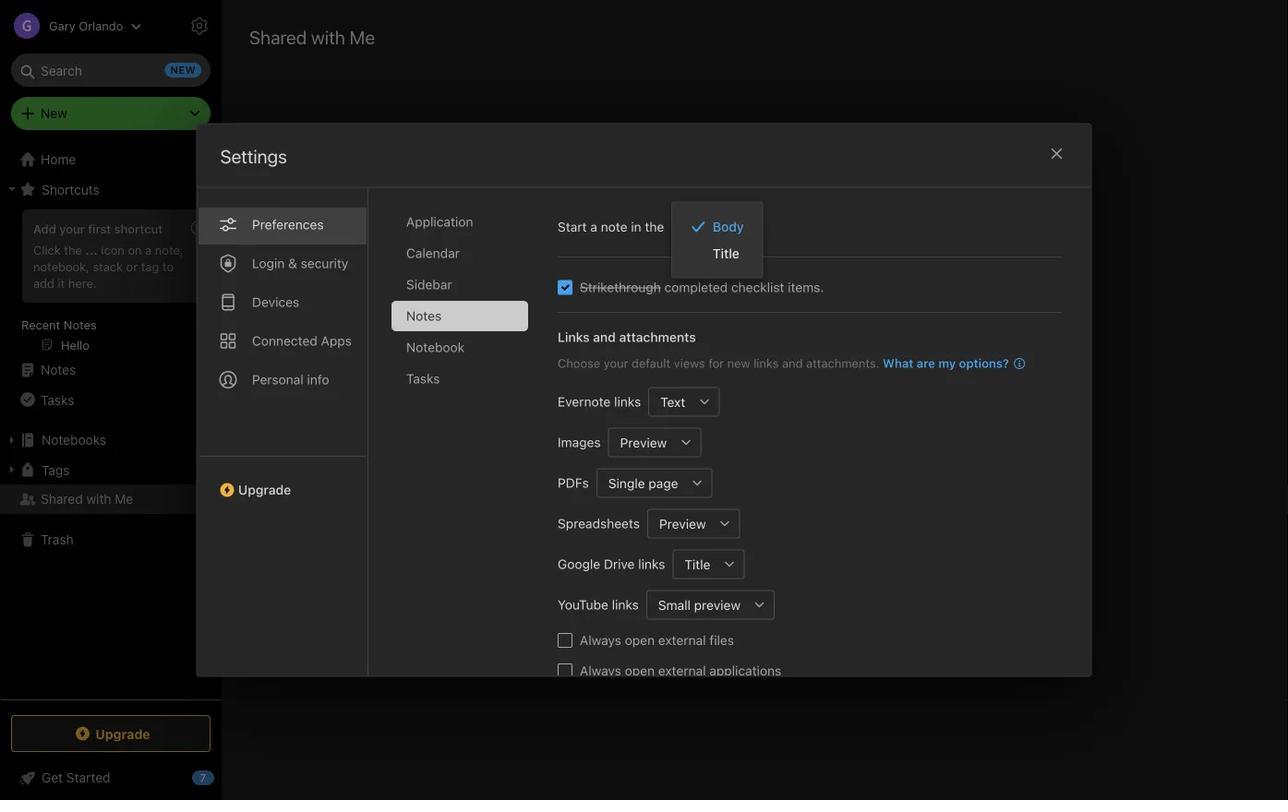 Task type: describe. For each thing, give the bounding box(es) containing it.
nothing shared yet
[[683, 452, 828, 472]]

Always open external applications checkbox
[[558, 664, 572, 679]]

open for always open external applications
[[625, 663, 655, 679]]

note
[[601, 219, 627, 234]]

here. inside icon on a note, notebook, stack or tag to add it here.
[[68, 276, 97, 290]]

choose your default views for new links and attachments.
[[558, 356, 879, 370]]

links
[[558, 329, 589, 345]]

single page button
[[596, 468, 683, 498]]

Select218 checkbox
[[558, 280, 572, 295]]

small preview
[[658, 597, 741, 613]]

tasks button
[[0, 385, 221, 415]]

page
[[648, 476, 678, 491]]

single page
[[608, 476, 678, 491]]

external for applications
[[658, 663, 706, 679]]

strikethrough
[[580, 279, 661, 295]]

to
[[162, 259, 174, 273]]

0 horizontal spatial with
[[86, 492, 111, 507]]

notes right recent
[[64, 318, 97, 332]]

and for attachments
[[593, 329, 616, 345]]

items.
[[788, 279, 824, 295]]

trash
[[41, 533, 74, 548]]

what
[[883, 356, 914, 370]]

shared with me link
[[0, 485, 221, 515]]

start
[[558, 219, 587, 234]]

are
[[917, 356, 935, 370]]

youtube
[[558, 597, 608, 613]]

you
[[796, 488, 820, 506]]

sidebar tab
[[391, 269, 528, 300]]

calendar tab
[[391, 238, 528, 268]]

upgrade for top upgrade popup button
[[238, 482, 291, 497]]

single
[[608, 476, 645, 491]]

spreadsheets
[[558, 516, 640, 531]]

shared with me inside shared with me link
[[41, 492, 133, 507]]

yet
[[804, 452, 828, 472]]

0 vertical spatial shared
[[747, 452, 800, 472]]

expand tags image
[[5, 463, 19, 478]]

Choose default view option for PDFs field
[[596, 468, 712, 498]]

up
[[888, 488, 905, 506]]

me inside tree
[[115, 492, 133, 507]]

notes inside notes link
[[41, 363, 76, 378]]

info
[[307, 372, 329, 387]]

checklist
[[731, 279, 784, 295]]

add
[[33, 222, 56, 236]]

tag
[[141, 259, 159, 273]]

personal
[[252, 372, 303, 387]]

new button
[[11, 97, 211, 130]]

text
[[660, 394, 685, 409]]

settings image
[[188, 15, 211, 37]]

body link
[[672, 214, 763, 240]]

Choose default view option for YouTube links field
[[646, 590, 775, 620]]

preview for images
[[620, 435, 667, 450]]

&
[[288, 255, 297, 271]]

note,
[[155, 243, 183, 257]]

0 vertical spatial a
[[590, 219, 597, 234]]

always open external files
[[580, 633, 734, 648]]

links right drive
[[638, 557, 665, 572]]

login & security
[[252, 255, 348, 271]]

1 vertical spatial upgrade button
[[11, 716, 211, 753]]

notebook,
[[33, 259, 90, 273]]

apps
[[321, 333, 351, 348]]

your for first
[[59, 222, 85, 236]]

links down drive
[[612, 597, 639, 613]]

on
[[128, 243, 142, 257]]

pdfs
[[558, 475, 589, 491]]

shared with me element
[[222, 0, 1289, 801]]

body inside button
[[683, 219, 714, 234]]

1 horizontal spatial the
[[645, 219, 664, 234]]

here. inside shared with me element
[[909, 488, 943, 506]]

body button
[[671, 212, 719, 242]]

login
[[252, 255, 284, 271]]

tags
[[42, 463, 70, 478]]

files
[[709, 633, 734, 648]]

title button
[[672, 550, 715, 579]]

small preview button
[[646, 590, 745, 620]]

shortcuts button
[[0, 175, 221, 204]]

notes tab
[[391, 301, 528, 331]]

it
[[58, 276, 65, 290]]

notebooks
[[42, 433, 106, 448]]

or
[[126, 259, 138, 273]]

strikethrough completed checklist items.
[[580, 279, 824, 295]]

new
[[41, 106, 67, 121]]

external for files
[[658, 633, 706, 648]]

1 vertical spatial and
[[782, 356, 803, 370]]

recent
[[21, 318, 60, 332]]

images
[[558, 435, 601, 450]]

choose
[[558, 356, 600, 370]]

open for always open external files
[[625, 633, 655, 648]]

preview for spreadsheets
[[659, 516, 706, 531]]

google
[[558, 557, 600, 572]]

preview button for images
[[608, 428, 671, 457]]

default
[[631, 356, 670, 370]]

always for always open external files
[[580, 633, 621, 648]]

title inside button
[[684, 557, 710, 572]]

1 vertical spatial shared
[[714, 488, 760, 506]]

applications
[[709, 663, 781, 679]]

views
[[674, 356, 705, 370]]

links right new
[[753, 356, 779, 370]]

add your first shortcut
[[33, 222, 163, 236]]

show
[[849, 488, 884, 506]]

preferences
[[252, 217, 323, 232]]

connected
[[252, 333, 317, 348]]

tags button
[[0, 455, 221, 485]]

click the ...
[[33, 243, 98, 257]]

options?
[[959, 356, 1009, 370]]

tasks inside button
[[41, 392, 74, 408]]

links left text button
[[614, 394, 641, 409]]

add
[[33, 276, 54, 290]]

0 vertical spatial upgrade button
[[197, 456, 367, 505]]

evernote links
[[558, 394, 641, 409]]

will
[[824, 488, 845, 506]]



Task type: locate. For each thing, give the bounding box(es) containing it.
external
[[658, 633, 706, 648], [658, 663, 706, 679]]

0 horizontal spatial shared
[[41, 492, 83, 507]]

0 vertical spatial preview
[[620, 435, 667, 450]]

external up "always open external applications"
[[658, 633, 706, 648]]

notebook tab
[[391, 332, 528, 363]]

0 vertical spatial external
[[658, 633, 706, 648]]

shared down tags
[[41, 492, 83, 507]]

here. right up
[[909, 488, 943, 506]]

your for default
[[603, 356, 628, 370]]

2 open from the top
[[625, 663, 655, 679]]

shared
[[249, 26, 307, 48], [41, 492, 83, 507]]

title down body 'link'
[[713, 246, 740, 261]]

0 horizontal spatial the
[[64, 243, 82, 257]]

1 vertical spatial preview button
[[647, 509, 711, 539]]

shared up notes and notebooks shared with you will show up here.
[[747, 452, 800, 472]]

1 horizontal spatial shared
[[249, 26, 307, 48]]

the right 'in'
[[645, 219, 664, 234]]

tree containing home
[[0, 145, 222, 699]]

tasks up notebooks
[[41, 392, 74, 408]]

2 body from the left
[[713, 220, 744, 235]]

1 open from the top
[[625, 633, 655, 648]]

1 vertical spatial your
[[603, 356, 628, 370]]

0 vertical spatial preview button
[[608, 428, 671, 457]]

home
[[41, 152, 76, 167]]

devices
[[252, 294, 299, 309]]

click
[[33, 243, 61, 257]]

start a note in the
[[558, 219, 664, 234]]

notes down 'recent notes'
[[41, 363, 76, 378]]

title up the small preview button
[[684, 557, 710, 572]]

1 external from the top
[[658, 633, 706, 648]]

1 horizontal spatial tab list
[[391, 206, 543, 677]]

preview button up single page button
[[608, 428, 671, 457]]

notes
[[406, 308, 441, 323], [64, 318, 97, 332], [41, 363, 76, 378], [567, 488, 607, 506]]

and right links
[[593, 329, 616, 345]]

expand notebooks image
[[5, 433, 19, 448]]

0 horizontal spatial your
[[59, 222, 85, 236]]

Always open external files checkbox
[[558, 633, 572, 648]]

attachments
[[619, 329, 696, 345]]

youtube links
[[558, 597, 639, 613]]

notes up "spreadsheets"
[[567, 488, 607, 506]]

Search text field
[[24, 54, 198, 87]]

settings
[[220, 146, 287, 167]]

your
[[59, 222, 85, 236], [603, 356, 628, 370]]

the left ...
[[64, 243, 82, 257]]

1 vertical spatial always
[[580, 663, 621, 679]]

application tab
[[391, 206, 528, 237]]

0 horizontal spatial a
[[145, 243, 152, 257]]

0 horizontal spatial tab list
[[197, 188, 368, 677]]

for
[[708, 356, 724, 370]]

0 vertical spatial upgrade
[[238, 482, 291, 497]]

shortcut
[[114, 222, 163, 236]]

0 horizontal spatial title
[[684, 557, 710, 572]]

0 horizontal spatial tasks
[[41, 392, 74, 408]]

1 horizontal spatial here.
[[909, 488, 943, 506]]

tab list containing preferences
[[197, 188, 368, 677]]

1 vertical spatial a
[[145, 243, 152, 257]]

0 vertical spatial title
[[713, 246, 740, 261]]

1 vertical spatial shared
[[41, 492, 83, 507]]

title inside dropdown list menu
[[713, 246, 740, 261]]

and left the attachments.
[[782, 356, 803, 370]]

with
[[311, 26, 345, 48], [764, 488, 792, 506], [86, 492, 111, 507]]

here. right "it"
[[68, 276, 97, 290]]

security
[[300, 255, 348, 271]]

a
[[590, 219, 597, 234], [145, 243, 152, 257]]

0 vertical spatial the
[[645, 219, 664, 234]]

1 body from the left
[[683, 219, 714, 234]]

tree
[[0, 145, 222, 699]]

shared with me
[[249, 26, 375, 48], [41, 492, 133, 507]]

a inside icon on a note, notebook, stack or tag to add it here.
[[145, 243, 152, 257]]

0 horizontal spatial here.
[[68, 276, 97, 290]]

drive
[[604, 557, 635, 572]]

1 vertical spatial external
[[658, 663, 706, 679]]

upgrade for bottom upgrade popup button
[[95, 727, 150, 742]]

links
[[753, 356, 779, 370], [614, 394, 641, 409], [638, 557, 665, 572], [612, 597, 639, 613]]

1 horizontal spatial shared with me
[[249, 26, 375, 48]]

evernote
[[558, 394, 611, 409]]

completed
[[664, 279, 728, 295]]

Choose default view option for Images field
[[608, 428, 701, 457]]

notes inside notes tab
[[406, 308, 441, 323]]

always open external applications
[[580, 663, 781, 679]]

Choose default view option for Google Drive links field
[[672, 550, 745, 579]]

notebook
[[406, 340, 464, 355]]

0 vertical spatial me
[[350, 26, 375, 48]]

what are my options?
[[883, 356, 1009, 370]]

icon on a note, notebook, stack or tag to add it here.
[[33, 243, 183, 290]]

title link
[[672, 240, 763, 267]]

connected apps
[[252, 333, 351, 348]]

tasks
[[406, 371, 440, 386], [41, 392, 74, 408]]

1 vertical spatial open
[[625, 663, 655, 679]]

preview
[[620, 435, 667, 450], [659, 516, 706, 531]]

stack
[[93, 259, 123, 273]]

body
[[683, 219, 714, 234], [713, 220, 744, 235]]

1 horizontal spatial title
[[713, 246, 740, 261]]

always right always open external files checkbox
[[580, 633, 621, 648]]

trash link
[[0, 526, 221, 555]]

1 horizontal spatial with
[[311, 26, 345, 48]]

recent notes
[[21, 318, 97, 332]]

1 vertical spatial title
[[684, 557, 710, 572]]

Choose default view option for Evernote links field
[[648, 387, 719, 417]]

preview inside choose default view option for images field
[[620, 435, 667, 450]]

google drive links
[[558, 557, 665, 572]]

tasks inside tab
[[406, 371, 440, 386]]

shared down 'nothing shared yet'
[[714, 488, 760, 506]]

None search field
[[24, 54, 198, 87]]

group containing add your first shortcut
[[0, 204, 221, 363]]

1 horizontal spatial your
[[603, 356, 628, 370]]

tab list
[[197, 188, 368, 677], [391, 206, 543, 677]]

close image
[[1046, 143, 1068, 165]]

0 vertical spatial shared
[[249, 26, 307, 48]]

title
[[713, 246, 740, 261], [684, 557, 710, 572]]

1 horizontal spatial me
[[350, 26, 375, 48]]

Choose default view option for Spreadsheets field
[[647, 509, 740, 539]]

upgrade
[[238, 482, 291, 497], [95, 727, 150, 742]]

0 vertical spatial tasks
[[406, 371, 440, 386]]

always right always open external applications option
[[580, 663, 621, 679]]

0 horizontal spatial upgrade
[[95, 727, 150, 742]]

icon
[[101, 243, 125, 257]]

your up click the ...
[[59, 222, 85, 236]]

body inside 'link'
[[713, 220, 744, 235]]

shortcuts
[[42, 182, 100, 197]]

1 vertical spatial preview
[[659, 516, 706, 531]]

sidebar
[[406, 277, 452, 292]]

preview button down "notebooks"
[[647, 509, 711, 539]]

1 horizontal spatial tasks
[[406, 371, 440, 386]]

application
[[406, 214, 473, 229]]

Start a new note in the body or title. field
[[671, 212, 748, 242]]

new
[[727, 356, 750, 370]]

1 vertical spatial tasks
[[41, 392, 74, 408]]

2 horizontal spatial with
[[764, 488, 792, 506]]

tab list containing application
[[391, 206, 543, 677]]

notes inside shared with me element
[[567, 488, 607, 506]]

1 horizontal spatial a
[[590, 219, 597, 234]]

always
[[580, 633, 621, 648], [580, 663, 621, 679]]

nothing
[[683, 452, 743, 472]]

and inside shared with me element
[[611, 488, 636, 506]]

and up "spreadsheets"
[[611, 488, 636, 506]]

notebooks
[[640, 488, 710, 506]]

and for notebooks
[[611, 488, 636, 506]]

1 vertical spatial upgrade
[[95, 727, 150, 742]]

notes link
[[0, 356, 221, 385]]

links and attachments
[[558, 329, 696, 345]]

always for always open external applications
[[580, 663, 621, 679]]

group
[[0, 204, 221, 363]]

tab list for application
[[197, 188, 368, 677]]

home link
[[0, 145, 222, 175]]

and
[[593, 329, 616, 345], [782, 356, 803, 370], [611, 488, 636, 506]]

preview button for spreadsheets
[[647, 509, 711, 539]]

0 vertical spatial here.
[[68, 276, 97, 290]]

2 vertical spatial and
[[611, 488, 636, 506]]

0 vertical spatial and
[[593, 329, 616, 345]]

preview inside field
[[659, 516, 706, 531]]

shared with me inside shared with me element
[[249, 26, 375, 48]]

a right on
[[145, 243, 152, 257]]

dropdown list menu
[[672, 214, 763, 267]]

text button
[[648, 387, 690, 417]]

calendar
[[406, 245, 460, 261]]

2 external from the top
[[658, 663, 706, 679]]

preview
[[694, 597, 741, 613]]

the
[[645, 219, 664, 234], [64, 243, 82, 257]]

tasks tab
[[391, 364, 528, 394]]

external down 'always open external files'
[[658, 663, 706, 679]]

shared right settings icon
[[249, 26, 307, 48]]

in
[[631, 219, 641, 234]]

tab list for start a note in the
[[391, 206, 543, 677]]

1 horizontal spatial upgrade
[[238, 482, 291, 497]]

1 vertical spatial here.
[[909, 488, 943, 506]]

1 always from the top
[[580, 633, 621, 648]]

tasks down notebook
[[406, 371, 440, 386]]

open down 'always open external files'
[[625, 663, 655, 679]]

2 always from the top
[[580, 663, 621, 679]]

open up "always open external applications"
[[625, 633, 655, 648]]

personal info
[[252, 372, 329, 387]]

here.
[[68, 276, 97, 290], [909, 488, 943, 506]]

0 vertical spatial open
[[625, 633, 655, 648]]

1 vertical spatial shared with me
[[41, 492, 133, 507]]

0 vertical spatial always
[[580, 633, 621, 648]]

first
[[88, 222, 111, 236]]

0 vertical spatial your
[[59, 222, 85, 236]]

group inside tree
[[0, 204, 221, 363]]

upgrade inside tab list
[[238, 482, 291, 497]]

notes down "sidebar" at the left top of page
[[406, 308, 441, 323]]

1 vertical spatial me
[[115, 492, 133, 507]]

your inside tree
[[59, 222, 85, 236]]

me
[[350, 26, 375, 48], [115, 492, 133, 507]]

shared
[[747, 452, 800, 472], [714, 488, 760, 506]]

a left note
[[590, 219, 597, 234]]

0 horizontal spatial me
[[115, 492, 133, 507]]

preview down "notebooks"
[[659, 516, 706, 531]]

preview up single page
[[620, 435, 667, 450]]

your down "links and attachments"
[[603, 356, 628, 370]]

0 vertical spatial shared with me
[[249, 26, 375, 48]]

my
[[938, 356, 956, 370]]

preview button
[[608, 428, 671, 457], [647, 509, 711, 539]]

1 vertical spatial the
[[64, 243, 82, 257]]

0 horizontal spatial shared with me
[[41, 492, 133, 507]]



Task type: vqa. For each thing, say whether or not it's contained in the screenshot.
Gary
no



